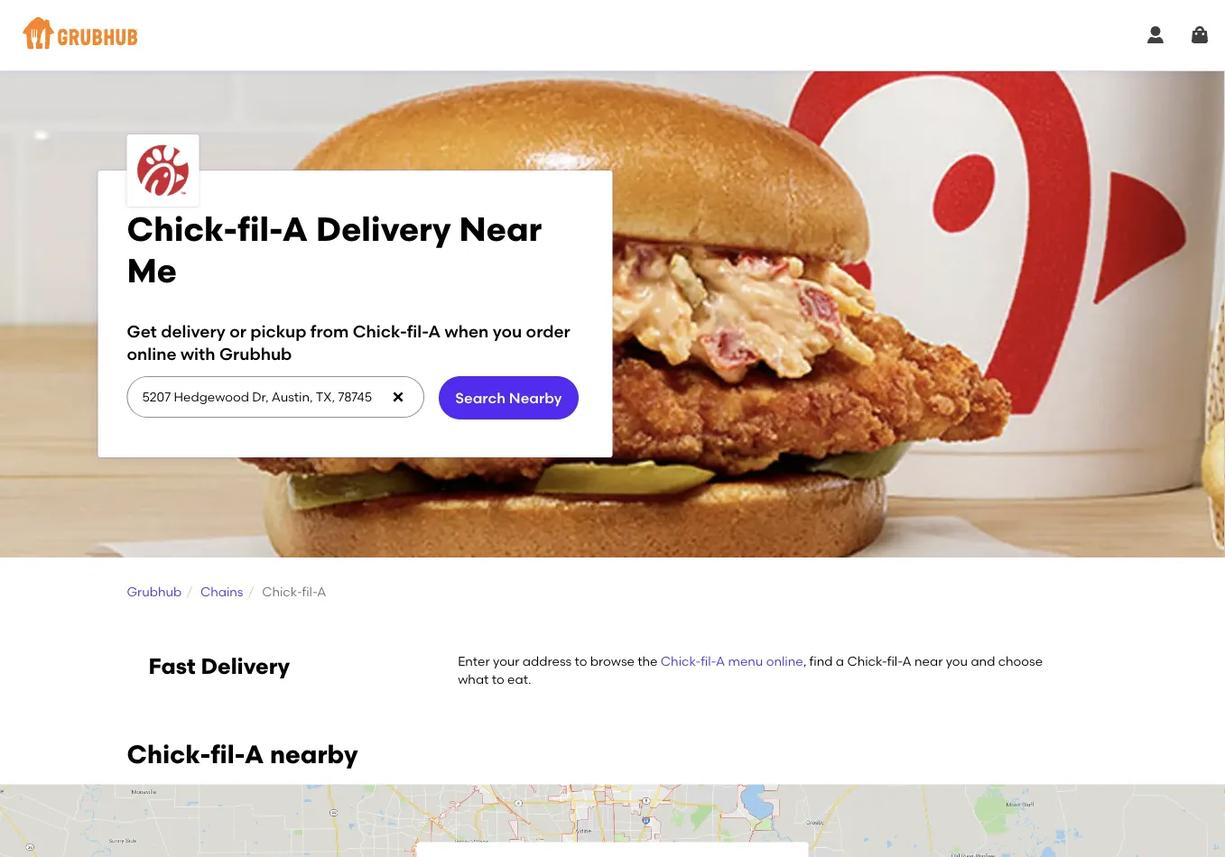 Task type: locate. For each thing, give the bounding box(es) containing it.
you
[[493, 322, 522, 341], [946, 654, 968, 669]]

1 horizontal spatial svg image
[[1189, 24, 1211, 46]]

0 horizontal spatial grubhub
[[127, 585, 182, 600]]

grubhub
[[219, 344, 292, 364], [127, 585, 182, 600]]

chick- up me
[[127, 209, 238, 249]]

0 vertical spatial you
[[493, 322, 522, 341]]

chick-fil-a logo image
[[134, 142, 192, 200]]

menu
[[728, 654, 763, 669]]

grubhub inside get delivery or pickup from chick-fil-a when you order online with grubhub
[[219, 344, 292, 364]]

browse
[[590, 654, 635, 669]]

online
[[127, 344, 177, 364], [766, 654, 803, 669]]

chick- right chains link
[[262, 585, 302, 600]]

0 horizontal spatial svg image
[[391, 390, 405, 405]]

search
[[455, 389, 506, 407]]

online left find
[[766, 654, 803, 669]]

me
[[127, 250, 177, 291]]

chick- right from
[[353, 322, 407, 341]]

with
[[181, 344, 215, 364]]

fast delivery
[[149, 653, 290, 679]]

1 horizontal spatial delivery
[[316, 209, 451, 249]]

to down your
[[492, 672, 504, 687]]

chick- right a
[[847, 654, 887, 669]]

online down get
[[127, 344, 177, 364]]

svg image
[[1189, 24, 1211, 46], [391, 390, 405, 405]]

chick- down fast
[[127, 740, 211, 770]]

0 vertical spatial online
[[127, 344, 177, 364]]

grubhub down 'or'
[[219, 344, 292, 364]]

a inside chick-fil-a delivery near me
[[282, 209, 308, 249]]

the
[[638, 654, 658, 669]]

1 horizontal spatial you
[[946, 654, 968, 669]]

or
[[229, 322, 246, 341]]

0 vertical spatial to
[[575, 654, 587, 669]]

svg image inside main navigation navigation
[[1189, 24, 1211, 46]]

chick-fil-a nearby
[[127, 740, 358, 770]]

1 horizontal spatial grubhub
[[219, 344, 292, 364]]

svg image
[[1145, 24, 1167, 46]]

a inside , find a chick-fil-a near you and choose what to eat.
[[903, 654, 912, 669]]

chick- inside get delivery or pickup from chick-fil-a when you order online with grubhub
[[353, 322, 407, 341]]

chick- inside chick-fil-a delivery near me
[[127, 209, 238, 249]]

search nearby button
[[439, 377, 579, 420]]

to inside , find a chick-fil-a near you and choose what to eat.
[[492, 672, 504, 687]]

chick- inside , find a chick-fil-a near you and choose what to eat.
[[847, 654, 887, 669]]

1 vertical spatial delivery
[[201, 653, 290, 679]]

1 vertical spatial grubhub
[[127, 585, 182, 600]]

chick-
[[127, 209, 238, 249], [353, 322, 407, 341], [262, 585, 302, 600], [661, 654, 701, 669], [847, 654, 887, 669], [127, 740, 211, 770]]

chick-fil-a
[[262, 585, 326, 600]]

1 vertical spatial you
[[946, 654, 968, 669]]

,
[[803, 654, 807, 669]]

and
[[971, 654, 995, 669]]

1 vertical spatial svg image
[[391, 390, 405, 405]]

main navigation navigation
[[0, 0, 1225, 70]]

0 horizontal spatial delivery
[[201, 653, 290, 679]]

pickup
[[250, 322, 306, 341]]

get delivery or pickup from chick-fil-a when you order online with grubhub
[[127, 322, 570, 364]]

find
[[810, 654, 833, 669]]

to
[[575, 654, 587, 669], [492, 672, 504, 687]]

you right when
[[493, 322, 522, 341]]

fil- inside chick-fil-a delivery near me
[[237, 209, 282, 249]]

you left and
[[946, 654, 968, 669]]

nearby
[[270, 740, 358, 770]]

to left browse
[[575, 654, 587, 669]]

svg image down get delivery or pickup from chick-fil-a when you order online with grubhub
[[391, 390, 405, 405]]

search nearby
[[455, 389, 562, 407]]

fil-
[[237, 209, 282, 249], [407, 322, 428, 341], [302, 585, 317, 600], [701, 654, 716, 669], [887, 654, 903, 669], [211, 740, 244, 770]]

1 vertical spatial to
[[492, 672, 504, 687]]

svg image right svg image
[[1189, 24, 1211, 46]]

grubhub left chains link
[[127, 585, 182, 600]]

1 horizontal spatial online
[[766, 654, 803, 669]]

you inside , find a chick-fil-a near you and choose what to eat.
[[946, 654, 968, 669]]

fil- inside , find a chick-fil-a near you and choose what to eat.
[[887, 654, 903, 669]]

delivery
[[316, 209, 451, 249], [201, 653, 290, 679]]

0 horizontal spatial you
[[493, 322, 522, 341]]

fil- inside get delivery or pickup from chick-fil-a when you order online with grubhub
[[407, 322, 428, 341]]

0 horizontal spatial to
[[492, 672, 504, 687]]

0 horizontal spatial online
[[127, 344, 177, 364]]

0 vertical spatial delivery
[[316, 209, 451, 249]]

0 vertical spatial svg image
[[1189, 24, 1211, 46]]

0 vertical spatial grubhub
[[219, 344, 292, 364]]

a
[[282, 209, 308, 249], [428, 322, 441, 341], [317, 585, 326, 600], [716, 654, 725, 669], [903, 654, 912, 669], [244, 740, 264, 770]]



Task type: describe. For each thing, give the bounding box(es) containing it.
you inside get delivery or pickup from chick-fil-a when you order online with grubhub
[[493, 322, 522, 341]]

enter
[[458, 654, 490, 669]]

nearby
[[509, 389, 562, 407]]

grubhub link
[[127, 585, 182, 600]]

what
[[458, 672, 489, 687]]

chick-fil-a menu online link
[[661, 654, 803, 669]]

address
[[523, 654, 572, 669]]

delivery
[[161, 322, 225, 341]]

when
[[445, 322, 489, 341]]

near
[[459, 209, 542, 249]]

chains link
[[200, 585, 243, 600]]

your
[[493, 654, 520, 669]]

chick-fil-a delivery near me
[[127, 209, 542, 291]]

enter your address to browse the chick-fil-a menu online
[[458, 654, 803, 669]]

, find a chick-fil-a near you and choose what to eat.
[[458, 654, 1043, 687]]

online inside get delivery or pickup from chick-fil-a when you order online with grubhub
[[127, 344, 177, 364]]

delivery inside chick-fil-a delivery near me
[[316, 209, 451, 249]]

choose
[[998, 654, 1043, 669]]

order
[[526, 322, 570, 341]]

get
[[127, 322, 157, 341]]

fast
[[149, 653, 196, 679]]

chick- right the
[[661, 654, 701, 669]]

eat.
[[507, 672, 531, 687]]

1 horizontal spatial to
[[575, 654, 587, 669]]

chains
[[200, 585, 243, 600]]

a
[[836, 654, 844, 669]]

1 vertical spatial online
[[766, 654, 803, 669]]

a inside get delivery or pickup from chick-fil-a when you order online with grubhub
[[428, 322, 441, 341]]

near
[[915, 654, 943, 669]]

Search Address search field
[[127, 377, 422, 417]]

from
[[310, 322, 349, 341]]



Task type: vqa. For each thing, say whether or not it's contained in the screenshot.
Delivery Instructions
no



